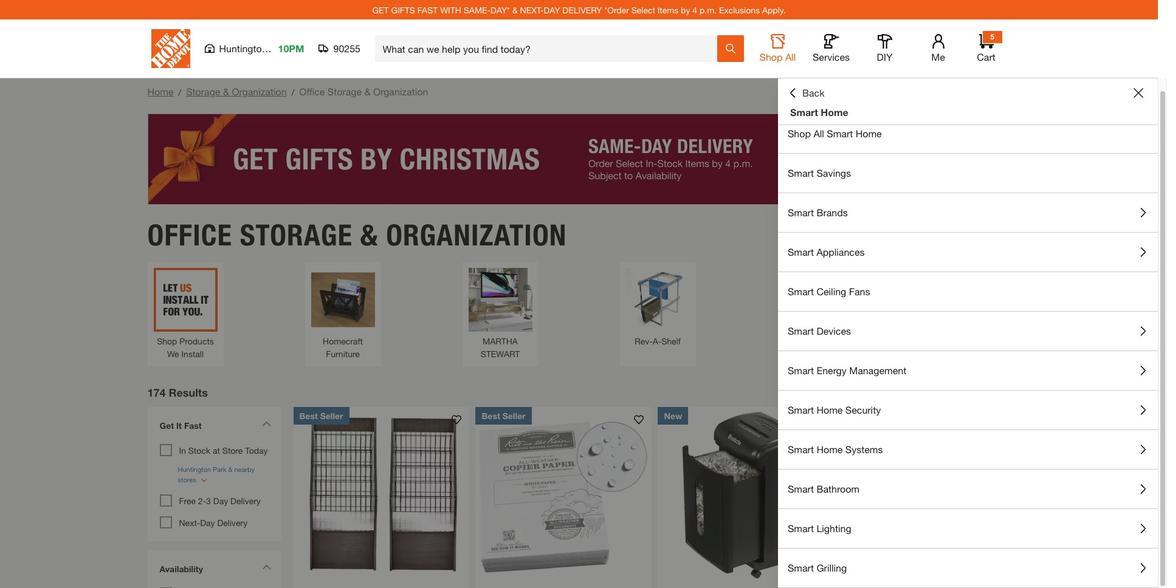 Task type: locate. For each thing, give the bounding box(es) containing it.
back button
[[788, 87, 825, 99]]

delivery right 3
[[230, 496, 261, 506]]

smart ceiling fans
[[788, 286, 870, 297]]

0 vertical spatial all
[[785, 51, 796, 63]]

0 horizontal spatial all
[[785, 51, 796, 63]]

smart left appliances
[[788, 246, 814, 258]]

next-day delivery
[[179, 518, 248, 528]]

drawer close image
[[1134, 88, 1143, 98]]

1 vertical spatial shop
[[788, 128, 811, 139]]

day down 3
[[200, 518, 215, 528]]

shop down apply.
[[760, 51, 783, 63]]

smart left devices
[[788, 325, 814, 337]]

back
[[802, 87, 825, 98]]

office storage & organization
[[147, 217, 567, 253]]

smart left ceiling on the right
[[788, 286, 814, 297]]

all-weather 8-1/2 in. x 11 in. 20 lbs. bulk copier paper, white (500-sheet pack) image
[[476, 407, 652, 583]]

select
[[631, 5, 655, 15]]

shop inside shop products we install
[[157, 336, 177, 346]]

4
[[693, 5, 697, 15]]

sellers
[[967, 384, 992, 394]]

by:
[[933, 384, 944, 394]]

shop for shop products we install
[[157, 336, 177, 346]]

day right 3
[[213, 496, 228, 506]]

1 vertical spatial all
[[814, 128, 824, 139]]

home
[[147, 86, 174, 97], [821, 106, 848, 118], [856, 128, 882, 139], [817, 404, 843, 416], [817, 444, 843, 455]]

smart for smart brands
[[788, 207, 814, 218]]

smart up the smart bathroom
[[788, 444, 814, 455]]

shop all button
[[758, 34, 797, 63]]

smart for smart grilling
[[788, 562, 814, 574]]

smart appliances
[[788, 246, 865, 258]]

home link
[[147, 86, 174, 97]]

2 seller from the left
[[503, 411, 526, 421]]

smart inside smart savings link
[[788, 167, 814, 179]]

0 horizontal spatial best seller
[[299, 411, 343, 421]]

shop up we
[[157, 336, 177, 346]]

brands
[[817, 207, 848, 218]]

home for smart home systems
[[817, 444, 843, 455]]

ceiling
[[817, 286, 846, 297]]

martha stewart image
[[468, 268, 532, 332]]

shelf
[[661, 336, 681, 346]]

best
[[299, 411, 318, 421], [482, 411, 500, 421]]

/
[[178, 87, 181, 97], [292, 87, 294, 97]]

smart energy management
[[788, 365, 906, 376]]

smart down "back" 'button' in the right top of the page
[[790, 106, 818, 118]]

1 seller from the left
[[320, 411, 343, 421]]

huntington park
[[219, 43, 290, 54]]

3
[[206, 496, 211, 506]]

get it fast
[[160, 420, 202, 431]]

all inside 'link'
[[814, 128, 824, 139]]

fast
[[184, 420, 202, 431]]

smart appliances button
[[778, 233, 1158, 272]]

menu containing shop all smart home
[[778, 114, 1158, 588]]

me button
[[919, 34, 958, 63]]

0 horizontal spatial best
[[299, 411, 318, 421]]

appliances
[[817, 246, 865, 258]]

new
[[664, 411, 682, 421]]

0 vertical spatial day
[[213, 496, 228, 506]]

home inside 'link'
[[856, 128, 882, 139]]

2 best seller from the left
[[482, 411, 526, 421]]

home for smart home
[[821, 106, 848, 118]]

menu
[[778, 114, 1158, 588]]

smart for smart home security
[[788, 404, 814, 416]]

2 horizontal spatial shop
[[788, 128, 811, 139]]

/ right home link
[[178, 87, 181, 97]]

all up "back" 'button' in the right top of the page
[[785, 51, 796, 63]]

get
[[372, 5, 389, 15]]

30 l/7.9 gal. paper shredder cross cut document shredder for credit card/cd/junk mail shredder for office home image
[[658, 407, 834, 583]]

by
[[681, 5, 690, 15]]

10pm
[[278, 43, 304, 54]]

seller for wooden free standing 6-tier display literature brochure magazine rack in black (2-pack) image
[[320, 411, 343, 421]]

shop down the "smart home"
[[788, 128, 811, 139]]

shop for shop all
[[760, 51, 783, 63]]

smart inside smart home systems button
[[788, 444, 814, 455]]

smart left bathroom
[[788, 483, 814, 495]]

0 vertical spatial delivery
[[230, 496, 261, 506]]

smart inside smart lighting button
[[788, 523, 814, 534]]

rev a shelf image
[[626, 268, 690, 332]]

p.m.
[[700, 5, 717, 15]]

1 horizontal spatial shop
[[760, 51, 783, 63]]

delivery
[[562, 5, 602, 15]]

products
[[179, 336, 214, 346]]

best for all-weather 8-1/2 in. x 11 in. 20 lbs. bulk copier paper, white (500-sheet pack) image
[[482, 411, 500, 421]]

all for shop all
[[785, 51, 796, 63]]

rev-
[[635, 336, 653, 346]]

apply.
[[762, 5, 786, 15]]

0 horizontal spatial /
[[178, 87, 181, 97]]

smart for smart energy management
[[788, 365, 814, 376]]

rev-a-shelf link
[[626, 268, 690, 347]]

smart grilling button
[[778, 549, 1158, 588]]

exclusions
[[719, 5, 760, 15]]

0 vertical spatial office
[[299, 86, 325, 97]]

savings
[[817, 167, 851, 179]]

smart inside shop all smart home 'link'
[[827, 128, 853, 139]]

1 horizontal spatial all
[[814, 128, 824, 139]]

*order
[[604, 5, 629, 15]]

shop products we install image
[[153, 268, 217, 332]]

top
[[951, 384, 964, 394]]

smart inside smart devices button
[[788, 325, 814, 337]]

all inside button
[[785, 51, 796, 63]]

smart brands button
[[778, 193, 1158, 232]]

1 horizontal spatial seller
[[503, 411, 526, 421]]

sort by: top sellers
[[914, 384, 992, 394]]

all down the "smart home"
[[814, 128, 824, 139]]

all for shop all smart home
[[814, 128, 824, 139]]

smart down the "smart home"
[[827, 128, 853, 139]]

delivery down free 2-3 day delivery link
[[217, 518, 248, 528]]

1 best from the left
[[299, 411, 318, 421]]

smart left energy
[[788, 365, 814, 376]]

security
[[845, 404, 881, 416]]

smart devices button
[[778, 312, 1158, 351]]

1 horizontal spatial best seller
[[482, 411, 526, 421]]

1 horizontal spatial /
[[292, 87, 294, 97]]

2 / from the left
[[292, 87, 294, 97]]

day
[[213, 496, 228, 506], [200, 518, 215, 528]]

1 horizontal spatial office
[[299, 86, 325, 97]]

smart for smart devices
[[788, 325, 814, 337]]

shop inside 'link'
[[788, 128, 811, 139]]

smart inside smart appliances button
[[788, 246, 814, 258]]

shop inside button
[[760, 51, 783, 63]]

smart inside smart grilling button
[[788, 562, 814, 574]]

/ down 10pm
[[292, 87, 294, 97]]

0 vertical spatial shop
[[760, 51, 783, 63]]

energy
[[817, 365, 847, 376]]

smart left grilling
[[788, 562, 814, 574]]

0 horizontal spatial seller
[[320, 411, 343, 421]]

home for smart home security
[[817, 404, 843, 416]]

1 best seller from the left
[[299, 411, 343, 421]]

smart home security
[[788, 404, 881, 416]]

&
[[512, 5, 518, 15], [223, 86, 229, 97], [364, 86, 371, 97], [360, 217, 378, 253]]

0 horizontal spatial office
[[147, 217, 232, 253]]

seller for all-weather 8-1/2 in. x 11 in. 20 lbs. bulk copier paper, white (500-sheet pack) image
[[503, 411, 526, 421]]

smart left "savings"
[[788, 167, 814, 179]]

smart left lighting
[[788, 523, 814, 534]]

smart inside smart ceiling fans link
[[788, 286, 814, 297]]

next-
[[520, 5, 544, 15]]

90255
[[333, 43, 360, 54]]

it
[[176, 420, 182, 431]]

0 horizontal spatial shop
[[157, 336, 177, 346]]

174 results
[[147, 386, 208, 399]]

install
[[181, 349, 204, 359]]

1 horizontal spatial best
[[482, 411, 500, 421]]

sort
[[914, 384, 930, 394]]

smart left brands
[[788, 207, 814, 218]]

smart up "smart home systems"
[[788, 404, 814, 416]]

smart inside smart home security button
[[788, 404, 814, 416]]

2 best from the left
[[482, 411, 500, 421]]

2 vertical spatial shop
[[157, 336, 177, 346]]

smart home systems button
[[778, 430, 1158, 469]]

smart inside smart brands button
[[788, 207, 814, 218]]

free 2-3 day delivery link
[[179, 496, 261, 506]]

smart inside smart bathroom button
[[788, 483, 814, 495]]

smart inside smart energy management button
[[788, 365, 814, 376]]



Task type: describe. For each thing, give the bounding box(es) containing it.
availability link
[[153, 556, 275, 584]]

cart
[[977, 51, 995, 63]]

systems
[[845, 444, 883, 455]]

feedback link image
[[1151, 205, 1167, 271]]

next-day delivery link
[[179, 518, 248, 528]]

fans
[[849, 286, 870, 297]]

day
[[544, 5, 560, 15]]

rev-a-shelf
[[635, 336, 681, 346]]

services
[[813, 51, 850, 63]]

free 2-3 day delivery
[[179, 496, 261, 506]]

diy
[[877, 51, 893, 63]]

smart for smart lighting
[[788, 523, 814, 534]]

shop all smart home
[[788, 128, 882, 139]]

store
[[222, 445, 243, 456]]

furniture
[[326, 349, 360, 359]]

What can we help you find today? search field
[[383, 36, 716, 61]]

wall mounted image
[[783, 268, 847, 332]]

bathroom
[[817, 483, 859, 495]]

smart energy management button
[[778, 351, 1158, 390]]

same-
[[464, 5, 491, 15]]

huntington
[[219, 43, 267, 54]]

items
[[657, 5, 678, 15]]

homecraft furniture image
[[311, 268, 375, 332]]

smart brands
[[788, 207, 848, 218]]

smart grilling
[[788, 562, 847, 574]]

5
[[990, 32, 994, 41]]

smart for smart home
[[790, 106, 818, 118]]

me
[[931, 51, 945, 63]]

free
[[179, 496, 196, 506]]

sponsored banner image
[[147, 114, 1011, 205]]

lighting
[[817, 523, 851, 534]]

homecraft
[[323, 336, 363, 346]]

at
[[213, 445, 220, 456]]

smart for smart ceiling fans
[[788, 286, 814, 297]]

stock
[[188, 445, 210, 456]]

wooden free standing 6-tier display literature brochure magazine rack in black (2-pack) image
[[293, 407, 470, 583]]

in
[[179, 445, 186, 456]]

smart for smart savings
[[788, 167, 814, 179]]

get
[[160, 420, 174, 431]]

1 vertical spatial delivery
[[217, 518, 248, 528]]

smart home systems
[[788, 444, 883, 455]]

smart bathroom
[[788, 483, 859, 495]]

park
[[270, 43, 290, 54]]

shop for shop all smart home
[[788, 128, 811, 139]]

management
[[849, 365, 906, 376]]

cx8 crosscut shredder image
[[840, 407, 1017, 583]]

smart for smart home systems
[[788, 444, 814, 455]]

services button
[[812, 34, 851, 63]]

best seller for wooden free standing 6-tier display literature brochure magazine rack in black (2-pack) image
[[299, 411, 343, 421]]

martha
[[483, 336, 518, 346]]

devices
[[817, 325, 851, 337]]

best seller for all-weather 8-1/2 in. x 11 in. 20 lbs. bulk copier paper, white (500-sheet pack) image
[[482, 411, 526, 421]]

smart lighting
[[788, 523, 851, 534]]

smart home
[[790, 106, 848, 118]]

shop all
[[760, 51, 796, 63]]

1 vertical spatial office
[[147, 217, 232, 253]]

174
[[147, 386, 166, 399]]

martha stewart
[[481, 336, 520, 359]]

smart bathroom button
[[778, 470, 1158, 509]]

smart savings link
[[778, 154, 1158, 193]]

we
[[167, 349, 179, 359]]

stewart
[[481, 349, 520, 359]]

results
[[169, 386, 208, 399]]

smart home security button
[[778, 391, 1158, 430]]

shop products we install
[[157, 336, 214, 359]]

1 / from the left
[[178, 87, 181, 97]]

availability
[[160, 564, 203, 574]]

day*
[[491, 5, 510, 15]]

smart for smart bathroom
[[788, 483, 814, 495]]

with
[[440, 5, 461, 15]]

in stock at store today link
[[179, 445, 268, 456]]

home / storage & organization / office storage & organization
[[147, 86, 428, 97]]

diy button
[[865, 34, 904, 63]]

in stock at store today
[[179, 445, 268, 456]]

office supplies image
[[941, 268, 1004, 332]]

the home depot logo image
[[151, 29, 190, 68]]

storage & organization link
[[186, 86, 287, 97]]

90255 button
[[319, 43, 361, 55]]

smart for smart appliances
[[788, 246, 814, 258]]

2-
[[198, 496, 206, 506]]

today
[[245, 445, 268, 456]]

best for wooden free standing 6-tier display literature brochure magazine rack in black (2-pack) image
[[299, 411, 318, 421]]

a-
[[653, 336, 661, 346]]

get gifts fast with same-day* & next-day delivery *order select items by 4 p.m. exclusions apply.
[[372, 5, 786, 15]]

1 vertical spatial day
[[200, 518, 215, 528]]

smart lighting button
[[778, 509, 1158, 548]]

fast
[[417, 5, 438, 15]]

gifts
[[391, 5, 415, 15]]

smart ceiling fans link
[[778, 272, 1158, 311]]

cart 5
[[977, 32, 995, 63]]

shop all smart home link
[[778, 114, 1158, 153]]

get it fast link
[[153, 413, 275, 441]]

shop products we install link
[[153, 268, 217, 360]]



Task type: vqa. For each thing, say whether or not it's contained in the screenshot.
Availability link
yes



